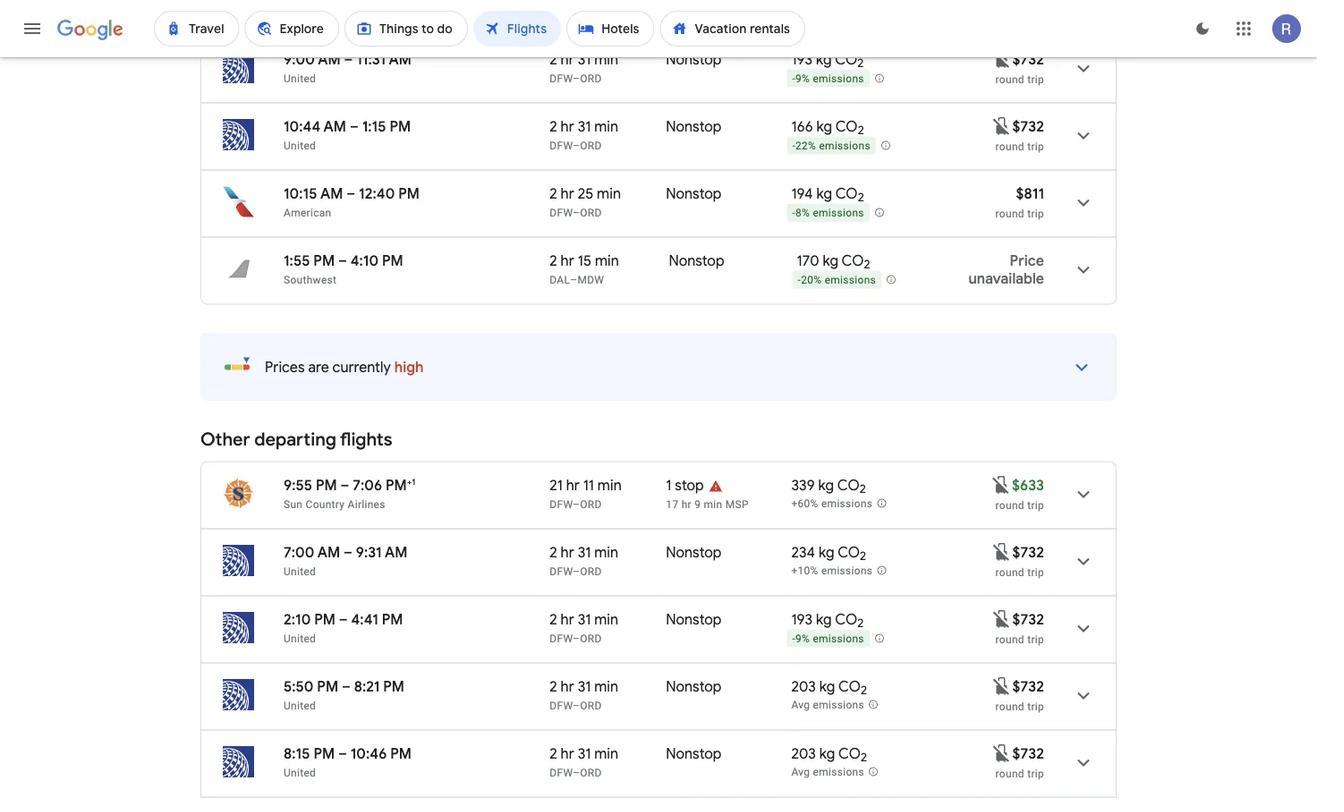 Task type: describe. For each thing, give the bounding box(es) containing it.
am for 1:15 pm
[[324, 117, 346, 136]]

kg for 11:31 am
[[816, 50, 832, 68]]

5:50 pm – 8:21 pm united
[[284, 677, 405, 712]]

1 and from the left
[[317, 5, 336, 17]]

layover (1 of 1) is a 17 hr 9 min overnight layover at minneapolis–saint paul international airport in minneapolis. element
[[666, 497, 782, 511]]

trip for 1:15
[[1027, 140, 1044, 153]]

dfw for 10:46 pm
[[550, 766, 573, 779]]

ranked
[[200, 5, 238, 17]]

10:44 am – 1:15 pm united
[[284, 117, 411, 152]]

southwest
[[284, 273, 337, 286]]

Arrival time: 10:46 PM. text field
[[351, 744, 412, 763]]

prices for prices are currently high
[[265, 358, 305, 376]]

4 trip from the top
[[1027, 499, 1044, 511]]

-8% emissions
[[792, 207, 864, 219]]

kg for 10:46 pm
[[819, 744, 835, 763]]

flight details. leaves dallas/fort worth international airport at 5:50 pm on saturday, june 15 and arrives at o'hare international airport at 8:21 pm on saturday, june 15. image
[[1062, 674, 1105, 717]]

8:15 pm – 10:46 pm united
[[284, 744, 412, 779]]

9:55 pm – 7:06 pm + 1
[[284, 476, 416, 494]]

2 hr 25 min dfw – ord
[[550, 184, 621, 219]]

other departing flights
[[200, 428, 392, 451]]

for
[[614, 5, 628, 17]]

min inside layover (1 of 1) is a 17 hr 9 min overnight layover at minneapolis–saint paul international airport in minneapolis. element
[[704, 498, 723, 510]]

min for 12:40 pm
[[597, 184, 621, 203]]

co inside the 339 kg co 2
[[837, 476, 860, 494]]

nonstop for 9:31 am
[[666, 543, 722, 561]]

– inside 21 hr 11 min dfw – ord
[[573, 498, 580, 510]]

nonstop for 10:46 pm
[[666, 744, 722, 763]]

Arrival time: 7:06 PM on  Sunday, June 16. text field
[[353, 476, 416, 494]]

country
[[306, 498, 345, 510]]

11
[[583, 476, 594, 494]]

9:00 am – 11:31 am united
[[284, 50, 412, 85]]

hr for 7:06 pm
[[566, 476, 580, 494]]

required
[[506, 5, 547, 17]]

co for 10:46
[[838, 744, 861, 763]]

pm right '4:41'
[[382, 610, 403, 629]]

dfw for 8:21 pm
[[550, 699, 573, 712]]

change appearance image
[[1181, 7, 1224, 50]]

mdw
[[578, 273, 604, 286]]

2 inside 166 kg co 2
[[858, 123, 864, 138]]

price
[[289, 5, 314, 17]]

this price for this flight doesn't include overhead bin access. if you need a carry-on bag, use the bags filter to update prices. image for 1:15 pm
[[991, 115, 1012, 137]]

leaves dallas/fort worth international airport at 5:50 pm on saturday, june 15 and arrives at o'hare international airport at 8:21 pm on saturday, june 15. element
[[284, 677, 405, 696]]

Arrival time: 9:31 AM. text field
[[356, 543, 408, 561]]

203 kg co 2 for 8:21 pm
[[791, 677, 867, 698]]

nonstop for 12:40 pm
[[666, 184, 722, 203]]

7:00
[[284, 543, 314, 561]]

dfw for 9:31 am
[[550, 565, 573, 578]]

kg for 4:41 pm
[[816, 610, 832, 629]]

$732 for 11:31 am
[[1012, 50, 1044, 68]]

kg for 7:06 pm
[[818, 476, 834, 494]]

633 US dollars text field
[[1012, 476, 1044, 494]]

total duration 2 hr 31 min. element for 8:21 pm
[[550, 677, 666, 698]]

170
[[797, 251, 819, 270]]

1 fees from the left
[[589, 5, 611, 17]]

am right 11:31
[[389, 50, 412, 68]]

9:31
[[356, 543, 382, 561]]

$732 for 9:31 am
[[1012, 543, 1044, 561]]

Arrival time: 1:15 PM. text field
[[362, 117, 411, 136]]

leaves dallas/fort worth international airport at 10:15 am on saturday, june 15 and arrives at o'hare international airport at 12:40 pm on saturday, june 15. element
[[284, 184, 420, 203]]

22%
[[795, 140, 816, 152]]

203 for 10:46 pm
[[791, 744, 816, 763]]

1 inside 9:55 pm – 7:06 pm + 1
[[412, 476, 416, 487]]

sun
[[284, 498, 303, 510]]

pm up country
[[316, 476, 337, 494]]

bag
[[787, 5, 806, 17]]

flight details. leaves dallas/fort worth international airport at 2:10 pm on saturday, june 15 and arrives at o'hare international airport at 4:41 pm on saturday, june 15. image
[[1062, 607, 1105, 650]]

leaves dallas/fort worth international airport at 9:55 pm on saturday, june 15 and arrives at o'hare international airport at 7:06 pm on sunday, june 16. element
[[284, 476, 416, 494]]

1 horizontal spatial +
[[580, 5, 586, 17]]

avg emissions for 8:21 pm
[[791, 699, 864, 712]]

– inside 2:10 pm – 4:41 pm united
[[339, 610, 348, 629]]

4:10
[[350, 251, 379, 270]]

Departure time: 9:00 AM. text field
[[284, 50, 341, 68]]

2 hr 31 min dfw – ord for 8:21 pm
[[550, 677, 618, 712]]

round for 1:15
[[996, 140, 1024, 153]]

leaves dallas/fort worth international airport at 9:00 am on saturday, june 15 and arrives at o'hare international airport at 11:31 am on saturday, june 15. element
[[284, 50, 412, 68]]

7:06
[[353, 476, 382, 494]]

pm right 8:15
[[314, 744, 335, 763]]

Arrival time: 12:40 PM. text field
[[359, 184, 420, 203]]

2 1 from the left
[[666, 476, 672, 494]]

united for 10:44
[[284, 139, 316, 152]]

3 round trip from the top
[[996, 499, 1044, 511]]

pm right 5:50
[[317, 677, 338, 696]]

this price for this flight doesn't include overhead bin access. if you need a carry-on bag, use the bags filter to update prices. image for 11:31 am
[[991, 48, 1012, 70]]

total duration 2 hr 31 min. element for 11:31 am
[[550, 50, 666, 71]]

total duration 2 hr 15 min. element
[[550, 251, 669, 272]]

2 inside the 339 kg co 2
[[860, 482, 866, 497]]

pm right '7:06'
[[386, 476, 407, 494]]

+10%
[[791, 565, 818, 577]]

193 kg co 2 for 4:41 pm
[[791, 610, 864, 631]]

2:10
[[284, 610, 311, 629]]

adults.
[[640, 5, 674, 17]]

1 stop
[[666, 476, 704, 494]]

8%
[[795, 207, 810, 219]]

round trip for 1:15
[[996, 140, 1044, 153]]

7:00 am – 9:31 am united
[[284, 543, 408, 578]]

10:15 am – 12:40 pm american
[[284, 184, 420, 219]]

-22% emissions
[[792, 140, 871, 152]]

trip for 10:46
[[1027, 767, 1044, 780]]

Arrival time: 11:31 AM. text field
[[356, 50, 412, 68]]

pm right 8:21
[[383, 677, 405, 696]]

339
[[791, 476, 815, 494]]

kg for 4:10 pm
[[823, 251, 838, 270]]

leaves dallas/fort worth international airport at 7:00 am on saturday, june 15 and arrives at o'hare international airport at 9:31 am on saturday, june 15. element
[[284, 543, 408, 561]]

based
[[240, 5, 271, 17]]

25
[[578, 184, 594, 203]]

am for 11:31 am
[[318, 50, 341, 68]]

pm right 10:46
[[390, 744, 412, 763]]

united for 2:10
[[284, 632, 316, 645]]

31 for 4:41 pm
[[578, 610, 591, 629]]

+10% emissions
[[791, 565, 873, 577]]

avg emissions for 10:46 pm
[[791, 766, 864, 779]]

+ inside 9:55 pm – 7:06 pm + 1
[[407, 476, 412, 487]]

ord for 11:31 am
[[580, 72, 602, 85]]

pm right 2:10
[[314, 610, 336, 629]]

9:55
[[284, 476, 312, 494]]

trip for 8:21
[[1027, 700, 1044, 713]]

732 us dollars text field for 193
[[1012, 50, 1044, 68]]

optional
[[677, 5, 719, 17]]

nonstop flight. element for 9:31 am
[[666, 543, 722, 564]]

total duration 21 hr 11 min. element
[[550, 476, 666, 497]]

5:50
[[284, 677, 314, 696]]

234 kg co 2
[[791, 543, 866, 564]]

-20% emissions
[[798, 274, 876, 287]]

hr for 4:10 pm
[[561, 251, 574, 270]]

2 fees from the left
[[809, 5, 830, 17]]

194 kg co 2
[[791, 184, 864, 205]]

732 us dollars text field for 166
[[1012, 117, 1044, 136]]

msp
[[725, 498, 749, 510]]

include
[[466, 5, 503, 17]]

co for 1:15
[[835, 117, 858, 136]]

2 hr 15 min dal – mdw
[[550, 251, 619, 286]]

co for 8:21
[[838, 677, 861, 696]]

pm inside 10:15 am – 12:40 pm american
[[398, 184, 420, 203]]

166
[[791, 117, 813, 136]]

total duration 2 hr 31 min. element for 10:46 pm
[[550, 744, 666, 765]]

unavailable
[[969, 269, 1044, 288]]

8:15
[[284, 744, 310, 763]]

min for 8:21 pm
[[594, 677, 618, 696]]

bag fees button
[[787, 5, 830, 17]]

min for 1:15 pm
[[594, 117, 618, 136]]

Arrival time: 4:41 PM. text field
[[351, 610, 403, 629]]

nonstop for 4:10 pm
[[669, 251, 724, 270]]

2 hr 31 min dfw – ord for 1:15 pm
[[550, 117, 618, 152]]

min for 11:31 am
[[594, 50, 618, 68]]

min for 4:41 pm
[[594, 610, 618, 629]]

kg for 12:40 pm
[[816, 184, 832, 203]]

flight details. leaves dallas/fort worth international airport at 9:00 am on saturday, june 15 and arrives at o'hare international airport at 11:31 am on saturday, june 15. image
[[1062, 47, 1105, 90]]

charges
[[722, 5, 762, 17]]

– inside 10:15 am – 12:40 pm american
[[347, 184, 355, 203]]

american
[[284, 206, 332, 219]]

dal
[[550, 273, 570, 286]]

price
[[1010, 251, 1044, 270]]

1:15
[[362, 117, 386, 136]]

15
[[578, 251, 592, 270]]

$732 for 10:46 pm
[[1012, 744, 1044, 763]]

2 inside 2 hr 25 min dfw – ord
[[550, 184, 557, 203]]

2 hr 31 min dfw – ord for 9:31 am
[[550, 543, 618, 578]]

31 for 9:31 am
[[578, 543, 591, 561]]

learn more about ranking image
[[405, 3, 421, 19]]

31 for 11:31 am
[[578, 50, 591, 68]]

departing
[[254, 428, 336, 451]]

hr for 12:40 pm
[[561, 184, 574, 203]]

+60%
[[791, 498, 818, 510]]

trip for 4:41
[[1027, 633, 1044, 646]]

170 kg co 2
[[797, 251, 870, 272]]

high
[[394, 358, 424, 376]]

– inside 1:55 pm – 4:10 pm southwest
[[338, 251, 347, 270]]

sun country airlines
[[284, 498, 385, 510]]

31 for 8:21 pm
[[578, 677, 591, 696]]

flight details. leaves dallas/fort worth international airport at 10:15 am on saturday, june 15 and arrives at o'hare international airport at 12:40 pm on saturday, june 15. image
[[1062, 181, 1105, 224]]

this price for this flight doesn't include overhead bin access. if you need a carry-on bag, use the bags filter to update prices. image for 339
[[990, 474, 1012, 495]]

- for 4:10 pm
[[798, 274, 801, 287]]

pm right 4:10
[[382, 251, 403, 270]]

taxes
[[550, 5, 577, 17]]

1:55 pm – 4:10 pm southwest
[[284, 251, 403, 286]]

co for 4:41
[[835, 610, 857, 629]]

2 inside '194 kg co 2'
[[858, 190, 864, 205]]



Task type: vqa. For each thing, say whether or not it's contained in the screenshot.


Task type: locate. For each thing, give the bounding box(es) containing it.
Departure time: 9:55 PM. text field
[[284, 476, 337, 494]]

dfw for 12:40 pm
[[550, 206, 573, 219]]

stop
[[675, 476, 704, 494]]

trip left the flight details. leaves dallas/fort worth international airport at 2:10 pm on saturday, june 15 and arrives at o'hare international airport at 4:41 pm on saturday, june 15. icon
[[1027, 633, 1044, 646]]

dfw inside 2 hr 25 min dfw – ord
[[550, 206, 573, 219]]

united inside the 5:50 pm – 8:21 pm united
[[284, 699, 316, 712]]

6 round trip from the top
[[996, 700, 1044, 713]]

1 ord from the top
[[580, 72, 602, 85]]

flights
[[340, 428, 392, 451]]

this price for this flight doesn't include overhead bin access. if you need a carry-on bag, use the bags filter to update prices. image left flight details. leaves dallas/fort worth international airport at 9:00 am on saturday, june 15 and arrives at o'hare international airport at 11:31 am on saturday, june 15. image
[[991, 48, 1012, 70]]

5 dfw from the top
[[550, 565, 573, 578]]

Departure time: 1:55 PM. text field
[[284, 251, 335, 270]]

9
[[695, 498, 701, 510]]

fees right bag
[[809, 5, 830, 17]]

732 us dollars text field left flight details. leaves dallas/fort worth international airport at 7:00 am on saturday, june 15 and arrives at o'hare international airport at 9:31 am on saturday, june 15. 'image'
[[1012, 543, 1044, 561]]

2 total duration 2 hr 31 min. element from the top
[[550, 117, 666, 138]]

1 round trip from the top
[[996, 73, 1044, 85]]

united inside 8:15 pm – 10:46 pm united
[[284, 766, 316, 779]]

avg for 10:46 pm
[[791, 766, 810, 779]]

united down '7:00'
[[284, 565, 316, 578]]

1 horizontal spatial and
[[765, 5, 784, 17]]

other
[[200, 428, 250, 451]]

1 9% from the top
[[795, 73, 810, 85]]

hr inside 2 hr 15 min dal – mdw
[[561, 251, 574, 270]]

10:15
[[284, 184, 317, 203]]

1 this price for this flight doesn't include overhead bin access. if you need a carry-on bag, use the bags filter to update prices. image from the top
[[991, 48, 1012, 70]]

9% down +10%
[[795, 633, 810, 645]]

trip left flight details. leaves dallas/fort worth international airport at 8:15 pm on saturday, june 15 and arrives at o'hare international airport at 10:46 pm on saturday, june 15. icon
[[1027, 767, 1044, 780]]

12:40
[[359, 184, 395, 203]]

31
[[578, 50, 591, 68], [578, 117, 591, 136], [578, 543, 591, 561], [578, 610, 591, 629], [578, 677, 591, 696], [578, 744, 591, 763]]

– inside 8:15 pm – 10:46 pm united
[[338, 744, 347, 763]]

trip left flight details. leaves dallas/fort worth international airport at 5:50 pm on saturday, june 15 and arrives at o'hare international airport at 8:21 pm on saturday, june 15. icon
[[1027, 700, 1044, 713]]

ord for 12:40 pm
[[580, 206, 602, 219]]

round left flight details. leaves dallas/fort worth international airport at 5:50 pm on saturday, june 15 and arrives at o'hare international airport at 8:21 pm on saturday, june 15. icon
[[996, 700, 1024, 713]]

ord for 9:31 am
[[580, 565, 602, 578]]

0 vertical spatial prices
[[432, 5, 464, 17]]

1 vertical spatial 203
[[791, 744, 816, 763]]

nonstop flight. element
[[666, 50, 722, 71], [666, 117, 722, 138], [666, 184, 722, 205], [669, 251, 724, 272], [666, 543, 722, 564], [666, 610, 722, 631], [666, 677, 722, 698], [666, 744, 722, 765]]

732 us dollars text field left flight details. leaves dallas/fort worth international airport at 9:00 am on saturday, june 15 and arrives at o'hare international airport at 11:31 am on saturday, june 15. image
[[1012, 50, 1044, 68]]

4 this price for this flight doesn't include overhead bin access. if you need a carry-on bag, use the bags filter to update prices. image from the top
[[991, 742, 1012, 764]]

Departure time: 10:15 AM. text field
[[284, 184, 343, 203]]

732 US dollars text field
[[1012, 117, 1044, 136], [1012, 610, 1044, 629], [1012, 677, 1044, 696]]

0 horizontal spatial and
[[317, 5, 336, 17]]

this price for this flight doesn't include overhead bin access. if you need a carry-on bag, use the bags filter to update prices. image left flight details. leaves dallas/fort worth international airport at 5:50 pm on saturday, june 15 and arrives at o'hare international airport at 8:21 pm on saturday, june 15. icon
[[991, 675, 1012, 697]]

2 united from the top
[[284, 139, 316, 152]]

21 hr 11 min dfw – ord
[[550, 476, 622, 510]]

hr for 11:31 am
[[561, 50, 574, 68]]

dfw
[[550, 72, 573, 85], [550, 139, 573, 152], [550, 206, 573, 219], [550, 498, 573, 510], [550, 565, 573, 578], [550, 632, 573, 645], [550, 699, 573, 712], [550, 766, 573, 779]]

+ right '7:06'
[[407, 476, 412, 487]]

9%
[[795, 73, 810, 85], [795, 633, 810, 645]]

round left flight details. leaves dallas/fort worth international airport at 7:00 am on saturday, june 15 and arrives at o'hare international airport at 9:31 am on saturday, june 15. 'image'
[[996, 566, 1024, 578]]

Departure time: 7:00 AM. text field
[[284, 543, 340, 561]]

1 vertical spatial avg emissions
[[791, 766, 864, 779]]

- for 11:31 am
[[792, 73, 795, 85]]

$732 left flight details. leaves dallas/fort worth international airport at 5:50 pm on saturday, june 15 and arrives at o'hare international airport at 8:21 pm on saturday, june 15. icon
[[1012, 677, 1044, 696]]

1 732 us dollars text field from the top
[[1012, 50, 1044, 68]]

united down 8:15
[[284, 766, 316, 779]]

1 stop flight. element
[[666, 476, 704, 497]]

1 up 17
[[666, 476, 672, 494]]

-9% emissions for pm
[[792, 633, 864, 645]]

prices include required taxes + fees for 2 adults. optional charges and bag fees
[[432, 5, 830, 17]]

am inside 10:44 am – 1:15 pm united
[[324, 117, 346, 136]]

1 avg emissions from the top
[[791, 699, 864, 712]]

9:00
[[284, 50, 315, 68]]

ranked based on price and convenience
[[200, 5, 402, 17]]

ord for 1:15 pm
[[580, 139, 602, 152]]

pm right 12:40
[[398, 184, 420, 203]]

this price for this flight doesn't include overhead bin access. if you need a carry-on bag, use the bags filter to update prices. image left flight details. leaves dallas/fort worth international airport at 8:15 pm on saturday, june 15 and arrives at o'hare international airport at 10:46 pm on saturday, june 15. icon
[[991, 742, 1012, 764]]

2 9% from the top
[[795, 633, 810, 645]]

round up $811
[[996, 140, 1024, 153]]

2 -9% emissions from the top
[[792, 633, 864, 645]]

leaves dallas/fort worth international airport at 2:10 pm on saturday, june 15 and arrives at o'hare international airport at 4:41 pm on saturday, june 15. element
[[284, 610, 403, 629]]

732 US dollars text field
[[1012, 50, 1044, 68], [1012, 543, 1044, 561], [1012, 744, 1044, 763]]

193 kg co 2
[[791, 50, 864, 71], [791, 610, 864, 631]]

united down 5:50
[[284, 699, 316, 712]]

3 united from the top
[[284, 565, 316, 578]]

am up american at the top
[[320, 184, 343, 203]]

nonstop flight. element for 8:21 pm
[[666, 677, 722, 698]]

round
[[996, 73, 1024, 85], [996, 140, 1024, 153], [996, 207, 1024, 220], [996, 499, 1024, 511], [996, 566, 1024, 578], [996, 633, 1024, 646], [996, 700, 1024, 713], [996, 767, 1024, 780]]

2 203 kg co 2 from the top
[[791, 744, 867, 765]]

1 avg from the top
[[791, 699, 810, 712]]

trip
[[1027, 73, 1044, 85], [1027, 140, 1044, 153], [1027, 207, 1044, 220], [1027, 499, 1044, 511], [1027, 566, 1044, 578], [1027, 633, 1044, 646], [1027, 700, 1044, 713], [1027, 767, 1044, 780]]

nonstop flight. element for 4:41 pm
[[666, 610, 722, 631]]

0 vertical spatial 203
[[791, 677, 816, 696]]

4 2 hr 31 min dfw – ord from the top
[[550, 610, 618, 645]]

united inside 10:44 am – 1:15 pm united
[[284, 139, 316, 152]]

203 kg co 2
[[791, 677, 867, 698], [791, 744, 867, 765]]

1
[[412, 476, 416, 487], [666, 476, 672, 494]]

2 vertical spatial this price for this flight doesn't include overhead bin access. if you need a carry-on bag, use the bags filter to update prices. image
[[991, 608, 1012, 630]]

1 trip from the top
[[1027, 73, 1044, 85]]

am right '7:00'
[[317, 543, 340, 561]]

main menu image
[[21, 18, 43, 39]]

this price for this flight doesn't include overhead bin access. if you need a carry-on bag, use the bags filter to update prices. image for 193
[[991, 608, 1012, 630]]

trip down $633 text box
[[1027, 499, 1044, 511]]

flight details. leaves dallas/fort worth international airport at 10:44 am on saturday, june 15 and arrives at o'hare international airport at 1:15 pm on saturday, june 15. image
[[1062, 114, 1105, 157]]

co for 4:10
[[842, 251, 864, 270]]

hr for 4:41 pm
[[561, 610, 574, 629]]

- down +10%
[[792, 633, 795, 645]]

nonstop flight. element for 11:31 am
[[666, 50, 722, 71]]

pm inside 10:44 am – 1:15 pm united
[[390, 117, 411, 136]]

4 round trip from the top
[[996, 566, 1044, 578]]

united inside 7:00 am – 9:31 am united
[[284, 565, 316, 578]]

10:44
[[284, 117, 321, 136]]

convenience
[[339, 5, 402, 17]]

5 round from the top
[[996, 566, 1024, 578]]

0 horizontal spatial fees
[[589, 5, 611, 17]]

hr inside 21 hr 11 min dfw – ord
[[566, 476, 580, 494]]

21
[[550, 476, 563, 494]]

ord for 4:41 pm
[[580, 632, 602, 645]]

co inside 234 kg co 2
[[838, 543, 860, 561]]

1 horizontal spatial prices
[[432, 5, 464, 17]]

kg inside the 339 kg co 2
[[818, 476, 834, 494]]

round for 10:46
[[996, 767, 1024, 780]]

1 vertical spatial +
[[407, 476, 412, 487]]

1 horizontal spatial 1
[[666, 476, 672, 494]]

2 732 us dollars text field from the top
[[1012, 543, 1044, 561]]

this price for this flight doesn't include overhead bin access. if you need a carry-on bag, use the bags filter to update prices. image left "flight details. leaves dallas/fort worth international airport at 9:55 pm on saturday, june 15 and arrives at o'hare international airport at 7:06 pm on sunday, june 16." icon
[[990, 474, 1012, 495]]

kg inside 234 kg co 2
[[819, 543, 835, 561]]

– inside the 5:50 pm – 8:21 pm united
[[342, 677, 351, 696]]

1 203 from the top
[[791, 677, 816, 696]]

0 vertical spatial 203 kg co 2
[[791, 677, 867, 698]]

0 vertical spatial 193
[[791, 50, 813, 68]]

- up 166
[[792, 73, 795, 85]]

prices left are
[[265, 358, 305, 376]]

trip left flight details. leaves dallas/fort worth international airport at 7:00 am on saturday, june 15 and arrives at o'hare international airport at 9:31 am on saturday, june 15. 'image'
[[1027, 566, 1044, 578]]

6 $732 from the top
[[1012, 744, 1044, 763]]

kg
[[816, 50, 832, 68], [816, 117, 832, 136], [816, 184, 832, 203], [823, 251, 838, 270], [818, 476, 834, 494], [819, 543, 835, 561], [816, 610, 832, 629], [819, 677, 835, 696], [819, 744, 835, 763]]

ord inside 2 hr 25 min dfw – ord
[[580, 206, 602, 219]]

ord for 10:46 pm
[[580, 766, 602, 779]]

and left bag
[[765, 5, 784, 17]]

2 ord from the top
[[580, 139, 602, 152]]

732 us dollars text field left flight details. leaves dallas/fort worth international airport at 5:50 pm on saturday, june 15 and arrives at o'hare international airport at 8:21 pm on saturday, june 15. icon
[[1012, 677, 1044, 696]]

round trip left the flight details. leaves dallas/fort worth international airport at 2:10 pm on saturday, june 15 and arrives at o'hare international airport at 4:41 pm on saturday, june 15. icon
[[996, 633, 1044, 646]]

united inside 9:00 am – 11:31 am united
[[284, 72, 316, 85]]

hr for 10:46 pm
[[561, 744, 574, 763]]

1 right '7:06'
[[412, 476, 416, 487]]

emissions
[[813, 73, 864, 85], [819, 140, 871, 152], [813, 207, 864, 219], [825, 274, 876, 287], [821, 498, 873, 510], [821, 565, 873, 577], [813, 633, 864, 645], [813, 699, 864, 712], [813, 766, 864, 779]]

- for 1:15 pm
[[792, 140, 795, 152]]

7 trip from the top
[[1027, 700, 1044, 713]]

0 vertical spatial avg
[[791, 699, 810, 712]]

732 us dollars text field left the flight details. leaves dallas/fort worth international airport at 2:10 pm on saturday, june 15 and arrives at o'hare international airport at 4:41 pm on saturday, june 15. icon
[[1012, 610, 1044, 629]]

732 us dollars text field for 203
[[1012, 677, 1044, 696]]

0 vertical spatial avg emissions
[[791, 699, 864, 712]]

5 $732 from the top
[[1012, 677, 1044, 696]]

6 dfw from the top
[[550, 632, 573, 645]]

6 round from the top
[[996, 633, 1024, 646]]

6 31 from the top
[[578, 744, 591, 763]]

732 us dollars text field for 193
[[1012, 610, 1044, 629]]

united inside 2:10 pm – 4:41 pm united
[[284, 632, 316, 645]]

1 732 us dollars text field from the top
[[1012, 117, 1044, 136]]

dfw for 1:15 pm
[[550, 139, 573, 152]]

3 ord from the top
[[580, 206, 602, 219]]

193 kg co 2 down bag fees button
[[791, 50, 864, 71]]

3 2 hr 31 min dfw – ord from the top
[[550, 543, 618, 578]]

kg for 8:21 pm
[[819, 677, 835, 696]]

round left flight details. leaves dallas/fort worth international airport at 9:00 am on saturday, june 15 and arrives at o'hare international airport at 11:31 am on saturday, june 15. image
[[996, 73, 1024, 85]]

round trip for 9:31
[[996, 566, 1044, 578]]

1 vertical spatial prices
[[265, 358, 305, 376]]

$732
[[1012, 50, 1044, 68], [1012, 117, 1044, 136], [1012, 543, 1044, 561], [1012, 610, 1044, 629], [1012, 677, 1044, 696], [1012, 744, 1044, 763]]

– inside 2 hr 15 min dal – mdw
[[570, 273, 578, 286]]

3 31 from the top
[[578, 543, 591, 561]]

this price for this flight doesn't include overhead bin access. if you need a carry-on bag, use the bags filter to update prices. image down $633 text box
[[991, 541, 1012, 563]]

– inside 7:00 am – 9:31 am united
[[344, 543, 352, 561]]

3 this price for this flight doesn't include overhead bin access. if you need a carry-on bag, use the bags filter to update prices. image from the top
[[991, 675, 1012, 697]]

round trip for 4:41
[[996, 633, 1044, 646]]

nonstop for 1:15 pm
[[666, 117, 722, 136]]

1 203 kg co 2 from the top
[[791, 677, 867, 698]]

am right the 9:31
[[385, 543, 408, 561]]

2 inside 170 kg co 2
[[864, 257, 870, 272]]

1 vertical spatial 203 kg co 2
[[791, 744, 867, 765]]

203 kg co 2 for 10:46 pm
[[791, 744, 867, 765]]

20%
[[801, 274, 822, 287]]

6 2 hr 31 min dfw – ord from the top
[[550, 744, 618, 779]]

this price for this flight doesn't include overhead bin access. if you need a carry-on bag, use the bags filter to update prices. image for 234
[[991, 541, 1012, 563]]

nonstop for 8:21 pm
[[666, 677, 722, 696]]

this price for this flight doesn't include overhead bin access. if you need a carry-on bag, use the bags filter to update prices. image
[[991, 48, 1012, 70], [991, 115, 1012, 137], [991, 675, 1012, 697], [991, 742, 1012, 764]]

round left flight details. leaves dallas/fort worth international airport at 8:15 pm on saturday, june 15 and arrives at o'hare international airport at 10:46 pm on saturday, june 15. icon
[[996, 767, 1024, 780]]

round for 9:31
[[996, 566, 1024, 578]]

4 ord from the top
[[580, 498, 602, 510]]

min inside 2 hr 15 min dal – mdw
[[595, 251, 619, 270]]

7 round from the top
[[996, 700, 1024, 713]]

currently
[[333, 358, 391, 376]]

7 dfw from the top
[[550, 699, 573, 712]]

are
[[308, 358, 329, 376]]

31 for 1:15 pm
[[578, 117, 591, 136]]

$732 left flight details. leaves dallas/fort worth international airport at 7:00 am on saturday, june 15 and arrives at o'hare international airport at 9:31 am on saturday, june 15. 'image'
[[1012, 543, 1044, 561]]

1 horizontal spatial fees
[[809, 5, 830, 17]]

2 dfw from the top
[[550, 139, 573, 152]]

$732 left flight details. leaves dallas/fort worth international airport at 8:15 pm on saturday, june 15 and arrives at o'hare international airport at 10:46 pm on saturday, june 15. icon
[[1012, 744, 1044, 763]]

- for 12:40 pm
[[792, 207, 795, 219]]

united for 8:15
[[284, 766, 316, 779]]

6 trip from the top
[[1027, 633, 1044, 646]]

3 trip from the top
[[1027, 207, 1044, 220]]

and
[[317, 5, 336, 17], [765, 5, 784, 17]]

min for 4:10 pm
[[595, 251, 619, 270]]

2 this price for this flight doesn't include overhead bin access. if you need a carry-on bag, use the bags filter to update prices. image from the top
[[991, 115, 1012, 137]]

3 round from the top
[[996, 207, 1024, 220]]

hr inside 2 hr 25 min dfw – ord
[[561, 184, 574, 203]]

hr for 9:31 am
[[561, 543, 574, 561]]

round left the flight details. leaves dallas/fort worth international airport at 2:10 pm on saturday, june 15 and arrives at o'hare international airport at 4:41 pm on saturday, june 15. icon
[[996, 633, 1024, 646]]

flight details. leaves dallas love field at 1:55 pm on saturday, june 15 and arrives at chicago midway international airport at 4:10 pm on saturday, june 15. image
[[1062, 248, 1105, 291]]

1 2 hr 31 min dfw – ord from the top
[[550, 50, 618, 85]]

-9% emissions up 166 kg co 2
[[792, 73, 864, 85]]

+ right taxes
[[580, 5, 586, 17]]

2 $732 from the top
[[1012, 117, 1044, 136]]

airlines
[[348, 498, 385, 510]]

11:31
[[356, 50, 386, 68]]

9% for pm
[[795, 633, 810, 645]]

flight details. leaves dallas/fort worth international airport at 7:00 am on saturday, june 15 and arrives at o'hare international airport at 9:31 am on saturday, june 15. image
[[1062, 540, 1105, 583]]

am
[[318, 50, 341, 68], [389, 50, 412, 68], [324, 117, 346, 136], [320, 184, 343, 203], [317, 543, 340, 561], [385, 543, 408, 561]]

2:10 pm – 4:41 pm united
[[284, 610, 403, 645]]

6 total duration 2 hr 31 min. element from the top
[[550, 744, 666, 765]]

united down 9:00
[[284, 72, 316, 85]]

3 732 us dollars text field from the top
[[1012, 677, 1044, 696]]

united for 7:00
[[284, 565, 316, 578]]

4 round from the top
[[996, 499, 1024, 511]]

prices
[[432, 5, 464, 17], [265, 358, 305, 376]]

round trip left flight details. leaves dallas/fort worth international airport at 7:00 am on saturday, june 15 and arrives at o'hare international airport at 9:31 am on saturday, june 15. 'image'
[[996, 566, 1044, 578]]

prices right learn more about ranking image
[[432, 5, 464, 17]]

732 us dollars text field left flight details. leaves dallas/fort worth international airport at 10:44 am on saturday, june 15 and arrives at o'hare international airport at 1:15 pm on saturday, june 15. image at the right of the page
[[1012, 117, 1044, 136]]

1 vertical spatial -9% emissions
[[792, 633, 864, 645]]

avg for 8:21 pm
[[791, 699, 810, 712]]

$811 round trip
[[996, 184, 1044, 220]]

10:46
[[351, 744, 387, 763]]

-9% emissions for am
[[792, 73, 864, 85]]

united down 10:44 on the left of the page
[[284, 139, 316, 152]]

co for 12:40
[[835, 184, 858, 203]]

3 $732 from the top
[[1012, 543, 1044, 561]]

-9% emissions down +10% emissions
[[792, 633, 864, 645]]

2 inside 2 hr 15 min dal – mdw
[[550, 251, 557, 270]]

$732 left the flight details. leaves dallas/fort worth international airport at 2:10 pm on saturday, june 15 and arrives at o'hare international airport at 4:41 pm on saturday, june 15. icon
[[1012, 610, 1044, 629]]

this price for this flight doesn't include overhead bin access. if you need a carry-on bag, use the bags filter to update prices. image for 8:21 pm
[[991, 675, 1012, 697]]

194
[[791, 184, 813, 203]]

min inside 21 hr 11 min dfw – ord
[[598, 476, 622, 494]]

2 732 us dollars text field from the top
[[1012, 610, 1044, 629]]

0 vertical spatial 193 kg co 2
[[791, 50, 864, 71]]

total duration 2 hr 31 min. element for 1:15 pm
[[550, 117, 666, 138]]

9% up 166
[[795, 73, 810, 85]]

1 vertical spatial this price for this flight doesn't include overhead bin access. if you need a carry-on bag, use the bags filter to update prices. image
[[991, 541, 1012, 563]]

this price for this flight doesn't include overhead bin access. if you need a carry-on bag, use the bags filter to update prices. image left the flight details. leaves dallas/fort worth international airport at 2:10 pm on saturday, june 15 and arrives at o'hare international airport at 4:41 pm on saturday, june 15. icon
[[991, 608, 1012, 630]]

193 kg co 2 down +10% emissions
[[791, 610, 864, 631]]

hr for 1:15 pm
[[561, 117, 574, 136]]

8 round from the top
[[996, 767, 1024, 780]]

+60% emissions
[[791, 498, 873, 510]]

kg for 1:15 pm
[[816, 117, 832, 136]]

round trip down $633 text box
[[996, 499, 1044, 511]]

234
[[791, 543, 815, 561]]

$811
[[1016, 184, 1044, 203]]

17 hr 9 min msp
[[666, 498, 749, 510]]

0 vertical spatial 9%
[[795, 73, 810, 85]]

nonstop for 11:31 am
[[666, 50, 722, 68]]

hr for 8:21 pm
[[561, 677, 574, 696]]

round for 8:21
[[996, 700, 1024, 713]]

nonstop
[[666, 50, 722, 68], [666, 117, 722, 136], [666, 184, 722, 203], [669, 251, 724, 270], [666, 543, 722, 561], [666, 610, 722, 629], [666, 677, 722, 696], [666, 744, 722, 763]]

2 193 kg co 2 from the top
[[791, 610, 864, 631]]

leaves dallas love field at 1:55 pm on saturday, june 15 and arrives at chicago midway international airport at 4:10 pm on saturday, june 15. element
[[284, 251, 403, 270]]

Departure time: 2:10 PM. text field
[[284, 610, 336, 629]]

$633
[[1012, 476, 1044, 494]]

- down 166
[[792, 140, 795, 152]]

1 total duration 2 hr 31 min. element from the top
[[550, 50, 666, 71]]

1 vertical spatial 193 kg co 2
[[791, 610, 864, 631]]

Departure time: 8:15 PM. text field
[[284, 744, 335, 763]]

dfw inside 21 hr 11 min dfw – ord
[[550, 498, 573, 510]]

2 31 from the top
[[578, 117, 591, 136]]

339 kg co 2
[[791, 476, 866, 497]]

- down 170
[[798, 274, 801, 287]]

flight details. leaves dallas/fort worth international airport at 9:55 pm on saturday, june 15 and arrives at o'hare international airport at 7:06 pm on sunday, june 16. image
[[1062, 473, 1105, 516]]

am for 9:31 am
[[317, 543, 340, 561]]

4 $732 from the top
[[1012, 610, 1044, 629]]

hr
[[561, 50, 574, 68], [561, 117, 574, 136], [561, 184, 574, 203], [561, 251, 574, 270], [566, 476, 580, 494], [682, 498, 692, 510], [561, 543, 574, 561], [561, 610, 574, 629], [561, 677, 574, 696], [561, 744, 574, 763]]

5 trip from the top
[[1027, 566, 1044, 578]]

hr inside layover (1 of 1) is a 17 hr 9 min overnight layover at minneapolis–saint paul international airport in minneapolis. element
[[682, 498, 692, 510]]

round trip left flight details. leaves dallas/fort worth international airport at 5:50 pm on saturday, june 15 and arrives at o'hare international airport at 8:21 pm on saturday, june 15. icon
[[996, 700, 1044, 713]]

5 total duration 2 hr 31 min. element from the top
[[550, 677, 666, 698]]

1:55
[[284, 251, 310, 270]]

5 ord from the top
[[580, 565, 602, 578]]

2 round trip from the top
[[996, 140, 1044, 153]]

9% for am
[[795, 73, 810, 85]]

$732 for 4:41 pm
[[1012, 610, 1044, 629]]

round trip
[[996, 73, 1044, 85], [996, 140, 1044, 153], [996, 499, 1044, 511], [996, 566, 1044, 578], [996, 633, 1044, 646], [996, 700, 1044, 713], [996, 767, 1044, 780]]

3 dfw from the top
[[550, 206, 573, 219]]

1 round from the top
[[996, 73, 1024, 85]]

1 vertical spatial 732 us dollars text field
[[1012, 610, 1044, 629]]

this price for this flight doesn't include overhead bin access. if you need a carry-on bag, use the bags filter to update prices. image for 10:46 pm
[[991, 742, 1012, 764]]

193 for am
[[791, 50, 813, 68]]

round trip left flight details. leaves dallas/fort worth international airport at 8:15 pm on saturday, june 15 and arrives at o'hare international airport at 10:46 pm on saturday, june 15. icon
[[996, 767, 1044, 780]]

ord
[[580, 72, 602, 85], [580, 139, 602, 152], [580, 206, 602, 219], [580, 498, 602, 510], [580, 565, 602, 578], [580, 632, 602, 645], [580, 699, 602, 712], [580, 766, 602, 779]]

17
[[666, 498, 679, 510]]

2 vertical spatial 732 us dollars text field
[[1012, 677, 1044, 696]]

Arrival time: 8:21 PM. text field
[[354, 677, 405, 696]]

4 31 from the top
[[578, 610, 591, 629]]

2 and from the left
[[765, 5, 784, 17]]

trip left flight details. leaves dallas/fort worth international airport at 9:00 am on saturday, june 15 and arrives at o'hare international airport at 11:31 am on saturday, june 15. image
[[1027, 73, 1044, 85]]

7 ord from the top
[[580, 699, 602, 712]]

co inside '194 kg co 2'
[[835, 184, 858, 203]]

$732 left flight details. leaves dallas/fort worth international airport at 10:44 am on saturday, june 15 and arrives at o'hare international airport at 1:15 pm on saturday, june 15. image at the right of the page
[[1012, 117, 1044, 136]]

flight details. leaves dallas/fort worth international airport at 8:15 pm on saturday, june 15 and arrives at o'hare international airport at 10:46 pm on saturday, june 15. image
[[1062, 741, 1105, 784]]

2 round from the top
[[996, 140, 1024, 153]]

1 vertical spatial 193
[[791, 610, 813, 629]]

pm up southwest
[[313, 251, 335, 270]]

$732 for 8:21 pm
[[1012, 677, 1044, 696]]

0 vertical spatial +
[[580, 5, 586, 17]]

203 for 8:21 pm
[[791, 677, 816, 696]]

4 united from the top
[[284, 632, 316, 645]]

dfw for 7:06 pm
[[550, 498, 573, 510]]

united
[[284, 72, 316, 85], [284, 139, 316, 152], [284, 565, 316, 578], [284, 632, 316, 645], [284, 699, 316, 712], [284, 766, 316, 779]]

193 for pm
[[791, 610, 813, 629]]

–
[[344, 50, 353, 68], [573, 72, 580, 85], [350, 117, 359, 136], [573, 139, 580, 152], [347, 184, 355, 203], [573, 206, 580, 219], [338, 251, 347, 270], [570, 273, 578, 286], [340, 476, 349, 494], [573, 498, 580, 510], [344, 543, 352, 561], [573, 565, 580, 578], [339, 610, 348, 629], [573, 632, 580, 645], [342, 677, 351, 696], [573, 699, 580, 712], [338, 744, 347, 763], [573, 766, 580, 779]]

kg inside 170 kg co 2
[[823, 251, 838, 270]]

2 avg emissions from the top
[[791, 766, 864, 779]]

166 kg co 2
[[791, 117, 864, 138]]

round inside $811 round trip
[[996, 207, 1024, 220]]

min
[[594, 50, 618, 68], [594, 117, 618, 136], [597, 184, 621, 203], [595, 251, 619, 270], [598, 476, 622, 494], [704, 498, 723, 510], [594, 543, 618, 561], [594, 610, 618, 629], [594, 677, 618, 696], [594, 744, 618, 763]]

193 down +10%
[[791, 610, 813, 629]]

Arrival time: 4:10 PM. text field
[[350, 251, 403, 270]]

kg inside '194 kg co 2'
[[816, 184, 832, 203]]

total duration 2 hr 31 min. element
[[550, 50, 666, 71], [550, 117, 666, 138], [550, 543, 666, 564], [550, 610, 666, 631], [550, 677, 666, 698], [550, 744, 666, 765]]

nonstop for 4:41 pm
[[666, 610, 722, 629]]

- down 194
[[792, 207, 795, 219]]

avg
[[791, 699, 810, 712], [791, 766, 810, 779]]

trip inside $811 round trip
[[1027, 207, 1044, 220]]

min inside 2 hr 25 min dfw – ord
[[597, 184, 621, 203]]

1 dfw from the top
[[550, 72, 573, 85]]

trip for 9:31
[[1027, 566, 1044, 578]]

0 horizontal spatial prices
[[265, 358, 305, 376]]

co inside 170 kg co 2
[[842, 251, 864, 270]]

on
[[274, 5, 286, 17]]

more details image
[[1060, 346, 1103, 389]]

7 round trip from the top
[[996, 767, 1044, 780]]

prices are currently high
[[265, 358, 424, 376]]

5 united from the top
[[284, 699, 316, 712]]

2
[[631, 5, 637, 17], [550, 50, 557, 68], [857, 56, 864, 71], [550, 117, 557, 136], [858, 123, 864, 138], [550, 184, 557, 203], [858, 190, 864, 205], [550, 251, 557, 270], [864, 257, 870, 272], [860, 482, 866, 497], [550, 543, 557, 561], [860, 549, 866, 564], [550, 610, 557, 629], [857, 616, 864, 631], [550, 677, 557, 696], [861, 683, 867, 698], [550, 744, 557, 763], [861, 750, 867, 765]]

732 us dollars text field for 234
[[1012, 543, 1044, 561]]

-9% emissions
[[792, 73, 864, 85], [792, 633, 864, 645]]

1 vertical spatial avg
[[791, 766, 810, 779]]

4 dfw from the top
[[550, 498, 573, 510]]

1 vertical spatial 9%
[[795, 633, 810, 645]]

2 193 from the top
[[791, 610, 813, 629]]

– inside 2 hr 25 min dfw – ord
[[573, 206, 580, 219]]

1 31 from the top
[[578, 50, 591, 68]]

811 US dollars text field
[[1016, 184, 1044, 203]]

4 total duration 2 hr 31 min. element from the top
[[550, 610, 666, 631]]

5 2 hr 31 min dfw – ord from the top
[[550, 677, 618, 712]]

$732 left flight details. leaves dallas/fort worth international airport at 9:00 am on saturday, june 15 and arrives at o'hare international airport at 11:31 am on saturday, june 15. image
[[1012, 50, 1044, 68]]

2 203 from the top
[[791, 744, 816, 763]]

fees
[[589, 5, 611, 17], [809, 5, 830, 17]]

1 united from the top
[[284, 72, 316, 85]]

round for 4:41
[[996, 633, 1024, 646]]

fees left for
[[589, 5, 611, 17]]

– inside 9:00 am – 11:31 am united
[[344, 50, 353, 68]]

2 2 hr 31 min dfw – ord from the top
[[550, 117, 618, 152]]

trip down $811
[[1027, 207, 1044, 220]]

trip up $811
[[1027, 140, 1044, 153]]

kg inside 166 kg co 2
[[816, 117, 832, 136]]

0 vertical spatial 732 us dollars text field
[[1012, 117, 1044, 136]]

ord inside 21 hr 11 min dfw – ord
[[580, 498, 602, 510]]

dfw for 11:31 am
[[550, 72, 573, 85]]

2 avg from the top
[[791, 766, 810, 779]]

am right 9:00
[[318, 50, 341, 68]]

8:21
[[354, 677, 380, 696]]

trip for 11:31
[[1027, 73, 1044, 85]]

round trip for 8:21
[[996, 700, 1044, 713]]

am inside 10:15 am – 12:40 pm american
[[320, 184, 343, 203]]

8 dfw from the top
[[550, 766, 573, 779]]

Departure time: 10:44 AM. text field
[[284, 117, 346, 136]]

price unavailable
[[969, 251, 1044, 288]]

2 inside 234 kg co 2
[[860, 549, 866, 564]]

3 732 us dollars text field from the top
[[1012, 744, 1044, 763]]

1 193 kg co 2 from the top
[[791, 50, 864, 71]]

0 horizontal spatial +
[[407, 476, 412, 487]]

round trip up $811
[[996, 140, 1044, 153]]

this price for this flight doesn't include overhead bin access. if you need a carry-on bag, use the bags filter to update prices. image up $811 round trip
[[991, 115, 1012, 137]]

0 vertical spatial 732 us dollars text field
[[1012, 50, 1044, 68]]

co inside 166 kg co 2
[[835, 117, 858, 136]]

and right price
[[317, 5, 336, 17]]

5 round trip from the top
[[996, 633, 1044, 646]]

1 $732 from the top
[[1012, 50, 1044, 68]]

Departure time: 5:50 PM. text field
[[284, 677, 338, 696]]

0 vertical spatial -9% emissions
[[792, 73, 864, 85]]

leaves dallas/fort worth international airport at 10:44 am on saturday, june 15 and arrives at o'hare international airport at 1:15 pm on saturday, june 15. element
[[284, 117, 411, 136]]

1 vertical spatial 732 us dollars text field
[[1012, 543, 1044, 561]]

2 hr 31 min dfw – ord for 4:41 pm
[[550, 610, 618, 645]]

dfw for 4:41 pm
[[550, 632, 573, 645]]

8 trip from the top
[[1027, 767, 1044, 780]]

round down 811 us dollars text box
[[996, 207, 1024, 220]]

united down 2:10
[[284, 632, 316, 645]]

2 trip from the top
[[1027, 140, 1044, 153]]

– inside 10:44 am – 1:15 pm united
[[350, 117, 359, 136]]

5 31 from the top
[[578, 677, 591, 696]]

total duration 2 hr 25 min. element
[[550, 184, 666, 205]]

min for 7:06 pm
[[598, 476, 622, 494]]

leaves dallas/fort worth international airport at 8:15 pm on saturday, june 15 and arrives at o'hare international airport at 10:46 pm on saturday, june 15. element
[[284, 744, 412, 763]]

193
[[791, 50, 813, 68], [791, 610, 813, 629]]

nonstop flight. element for 12:40 pm
[[666, 184, 722, 205]]

1 1 from the left
[[412, 476, 416, 487]]

2 hr 31 min dfw – ord for 10:46 pm
[[550, 744, 618, 779]]

2 vertical spatial 732 us dollars text field
[[1012, 744, 1044, 763]]

8 ord from the top
[[580, 766, 602, 779]]

round trip left flight details. leaves dallas/fort worth international airport at 9:00 am on saturday, june 15 and arrives at o'hare international airport at 11:31 am on saturday, june 15. image
[[996, 73, 1044, 85]]

round down $633
[[996, 499, 1024, 511]]

6 united from the top
[[284, 766, 316, 779]]

1 -9% emissions from the top
[[792, 73, 864, 85]]

193 down bag
[[791, 50, 813, 68]]

nonstop flight. element for 4:10 pm
[[669, 251, 724, 272]]

0 horizontal spatial 1
[[412, 476, 416, 487]]

732 us dollars text field left flight details. leaves dallas/fort worth international airport at 8:15 pm on saturday, june 15 and arrives at o'hare international airport at 10:46 pm on saturday, june 15. icon
[[1012, 744, 1044, 763]]

0 vertical spatial this price for this flight doesn't include overhead bin access. if you need a carry-on bag, use the bags filter to update prices. image
[[990, 474, 1012, 495]]

6 ord from the top
[[580, 632, 602, 645]]

am right 10:44 on the left of the page
[[324, 117, 346, 136]]

this price for this flight doesn't include overhead bin access. if you need a carry-on bag, use the bags filter to update prices. image
[[990, 474, 1012, 495], [991, 541, 1012, 563], [991, 608, 1012, 630]]

4:41
[[351, 610, 378, 629]]

3 total duration 2 hr 31 min. element from the top
[[550, 543, 666, 564]]

pm right 1:15
[[390, 117, 411, 136]]

ord for 7:06 pm
[[580, 498, 602, 510]]

am for 12:40 pm
[[320, 184, 343, 203]]

1 193 from the top
[[791, 50, 813, 68]]



